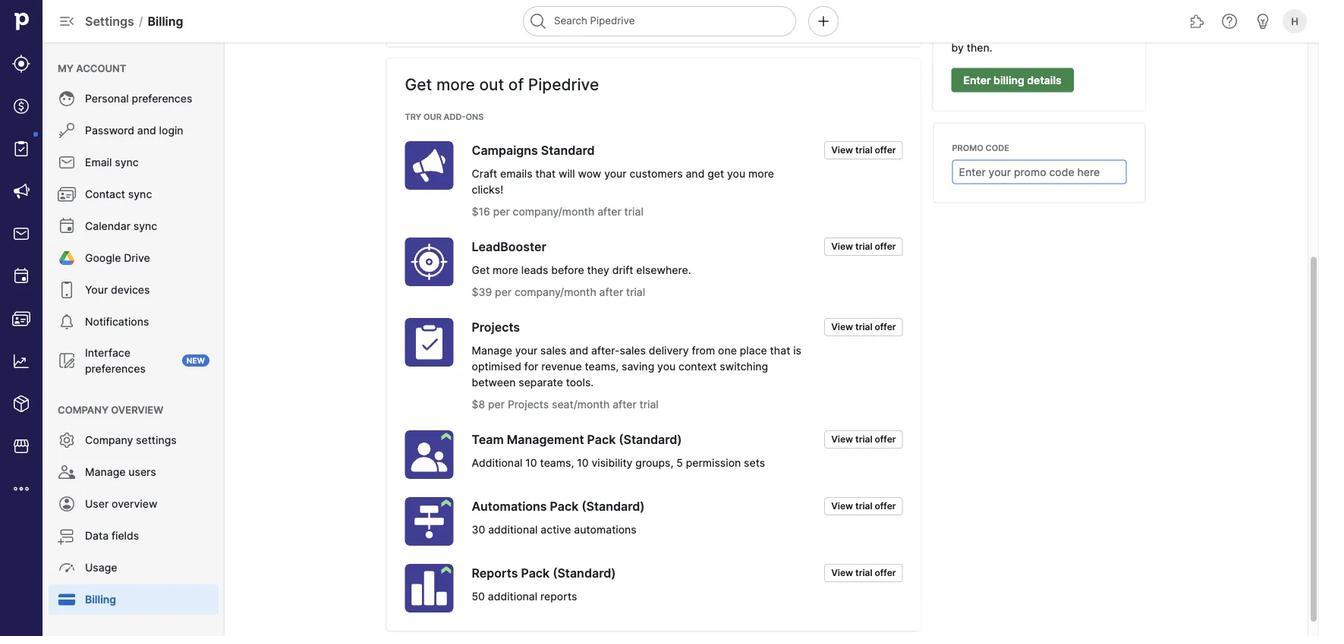 Task type: vqa. For each thing, say whether or not it's contained in the screenshot.
(no
no



Task type: describe. For each thing, give the bounding box(es) containing it.
view for automations pack (standard)
[[831, 501, 853, 512]]

personal preferences
[[85, 92, 192, 105]]

additional
[[472, 456, 523, 469]]

view trial offer button for reports pack (standard)
[[824, 564, 903, 582]]

for
[[524, 360, 538, 373]]

email sync link
[[49, 147, 219, 178]]

view trial offer for reports pack (standard)
[[831, 567, 896, 578]]

0 horizontal spatial teams,
[[540, 456, 574, 469]]

icon image for automations pack (standard)
[[405, 497, 453, 546]]

30
[[472, 523, 485, 536]]

pipedrive
[[528, 75, 599, 94]]

place
[[740, 344, 767, 357]]

$16 per company/month after trial
[[472, 205, 643, 218]]

contact
[[85, 188, 125, 201]]

your inside craft emails that will wow your customers and get you more clicks!
[[604, 167, 627, 180]]

0 vertical spatial pack
[[587, 432, 616, 447]]

per for projects
[[488, 398, 505, 411]]

revenue
[[541, 360, 582, 373]]

color undefined image for contact sync
[[58, 185, 76, 203]]

password and login link
[[49, 115, 219, 146]]

management
[[507, 432, 584, 447]]

2 10 from the left
[[577, 456, 589, 469]]

view trial offer button for leadbooster
[[824, 238, 903, 256]]

drive
[[124, 252, 150, 265]]

groups,
[[635, 456, 674, 469]]

usage link
[[49, 553, 219, 583]]

$39
[[472, 285, 492, 298]]

manage your sales and after-sales delivery from one place that is optimised for revenue teams, saving you context switching between separate tools.
[[472, 344, 801, 389]]

team
[[472, 432, 504, 447]]

you up matching at the right top
[[1056, 0, 1074, 6]]

more inside craft emails that will wow your customers and get you more clicks!
[[748, 167, 774, 180]]

leads image
[[12, 55, 30, 73]]

0 vertical spatial (standard)
[[619, 432, 682, 447]]

your
[[85, 283, 108, 296]]

icon image for reports pack (standard)
[[405, 564, 453, 612]]

by
[[951, 41, 964, 54]]

wow
[[578, 167, 601, 180]]

interface
[[85, 346, 130, 359]]

0 vertical spatial billing
[[148, 14, 183, 28]]

additional 10 teams, 10 visibility groups, 5 permission sets
[[472, 456, 765, 469]]

email sync
[[85, 156, 139, 169]]

usage
[[85, 561, 117, 574]]

contacts image
[[12, 310, 30, 328]]

view trial offer button for team management pack (standard)
[[824, 430, 903, 449]]

sales assistant image
[[1254, 12, 1272, 30]]

per for leadbooster
[[495, 285, 512, 298]]

reports
[[540, 590, 577, 603]]

one
[[718, 344, 737, 357]]

$39 per company/month after trial
[[472, 285, 645, 298]]

campaigns image
[[12, 182, 30, 200]]

color undefined image for google
[[58, 249, 76, 267]]

once
[[951, 0, 978, 6]]

password
[[85, 124, 134, 137]]

matching
[[1056, 9, 1103, 22]]

saving
[[622, 360, 654, 373]]

reports
[[472, 565, 518, 580]]

1 10 from the left
[[525, 456, 537, 469]]

campaigns standard
[[472, 143, 595, 157]]

quick add image
[[814, 12, 833, 30]]

icon image for projects
[[405, 318, 453, 367]]

campaigns
[[472, 143, 538, 157]]

view trial offer for projects
[[831, 321, 896, 332]]

contact sync
[[85, 188, 152, 201]]

billing link
[[49, 584, 219, 615]]

that inside manage your sales and after-sales delivery from one place that is optimised for revenue teams, saving you context switching between separate tools.
[[770, 344, 790, 357]]

personal
[[85, 92, 129, 105]]

data fields
[[85, 529, 139, 542]]

ons
[[466, 112, 484, 122]]

activities image
[[12, 267, 30, 285]]

color undefined image inside billing link
[[58, 590, 76, 609]]

2 the from the left
[[1106, 9, 1123, 22]]

color undefined image for company
[[58, 431, 76, 449]]

enter billing details
[[964, 74, 1062, 87]]

user overview
[[85, 498, 157, 510]]

offer for team management pack (standard)
[[875, 434, 896, 445]]

sync for calendar sync
[[133, 220, 157, 233]]

company settings link
[[49, 425, 219, 455]]

more image
[[12, 480, 30, 498]]

color undefined image for notifications
[[58, 313, 76, 331]]

after-
[[591, 344, 620, 357]]

color undefined image for interface preferences
[[58, 351, 76, 370]]

color undefined image for data
[[58, 527, 76, 545]]

2 vertical spatial after
[[613, 398, 637, 411]]

icon image for leadbooster
[[405, 238, 453, 286]]

1 the from the left
[[996, 9, 1012, 22]]

Search Pipedrive field
[[523, 6, 796, 36]]

devices
[[111, 283, 150, 296]]

details
[[1027, 74, 1062, 87]]

home image
[[10, 10, 33, 33]]

your devices link
[[49, 275, 219, 305]]

color undefined image for email sync
[[58, 153, 76, 172]]

billing inside menu item
[[85, 593, 116, 606]]

sets
[[744, 456, 765, 469]]

view for campaigns standard
[[831, 145, 853, 156]]

enter billing details link
[[951, 68, 1074, 92]]

menu toggle image
[[58, 12, 76, 30]]

view trial offer for leadbooster
[[831, 241, 896, 252]]

add-
[[444, 112, 466, 122]]

additional for 50
[[488, 590, 537, 603]]

and left the login
[[137, 124, 156, 137]]

then.
[[967, 41, 992, 54]]

company/month for $39
[[515, 285, 596, 298]]

offer for reports pack (standard)
[[875, 567, 896, 578]]

delivery
[[649, 344, 689, 357]]

view trial offer button for campaigns standard
[[824, 141, 903, 159]]

/
[[139, 14, 143, 28]]

your devices
[[85, 283, 150, 296]]

number
[[997, 25, 1036, 38]]

will inside craft emails that will wow your customers and get you more clicks!
[[559, 167, 575, 180]]

Enter your promo code here text field
[[952, 160, 1127, 184]]

leads
[[521, 263, 548, 276]]

account
[[76, 62, 126, 74]]

out
[[479, 75, 504, 94]]

standard
[[541, 143, 595, 157]]

automations
[[472, 499, 547, 513]]

50
[[472, 590, 485, 603]]

more for get more out of pipedrive
[[436, 75, 475, 94]]

$8 per projects seat/month after trial
[[472, 398, 659, 411]]

interface preferences
[[85, 346, 146, 375]]

automations pack (standard)
[[472, 499, 645, 513]]

my account
[[58, 62, 126, 74]]

users inside once your trial ends you will be charged the amount matching the plan and number of users you add by then.
[[1052, 25, 1080, 38]]

company settings
[[85, 434, 177, 447]]

deals image
[[12, 97, 30, 115]]

our
[[424, 112, 442, 122]]

emails
[[500, 167, 533, 180]]

settings / billing
[[85, 14, 183, 28]]

color undefined image for password and login
[[58, 121, 76, 140]]

5
[[676, 456, 683, 469]]

view trial offer for team management pack (standard)
[[831, 434, 896, 445]]

calendar sync
[[85, 220, 157, 233]]

company overview
[[58, 404, 163, 416]]

more for get more leads before they drift elsewhere.
[[493, 263, 518, 276]]

color undefined image for personal
[[58, 90, 76, 108]]

(standard) for reports pack (standard)
[[553, 565, 616, 580]]

will inside once your trial ends you will be charged the amount matching the plan and number of users you add by then.
[[1077, 0, 1094, 6]]

user overview link
[[49, 489, 219, 519]]

view trial offer for campaigns standard
[[831, 145, 896, 156]]

view trial offer button for automations pack (standard)
[[824, 497, 903, 515]]

manage for manage users
[[85, 466, 126, 479]]

your for and
[[515, 344, 538, 357]]



Task type: locate. For each thing, give the bounding box(es) containing it.
color undefined image
[[58, 121, 76, 140], [58, 153, 76, 172], [58, 185, 76, 203], [58, 217, 76, 235], [58, 313, 76, 331], [58, 351, 76, 370], [58, 463, 76, 481], [58, 559, 76, 577]]

2 horizontal spatial your
[[981, 0, 1003, 6]]

color undefined image inside personal preferences link
[[58, 90, 76, 108]]

per right $8
[[488, 398, 505, 411]]

get up $39
[[472, 263, 490, 276]]

amount
[[1015, 9, 1053, 22]]

overview for user overview
[[112, 498, 157, 510]]

5 view trial offer from the top
[[831, 501, 896, 512]]

elsewhere.
[[636, 263, 691, 276]]

billing right /
[[148, 14, 183, 28]]

2 vertical spatial per
[[488, 398, 505, 411]]

0 vertical spatial per
[[493, 205, 510, 218]]

users down matching at the right top
[[1052, 25, 1080, 38]]

2 view from the top
[[831, 241, 853, 252]]

0 vertical spatial after
[[597, 205, 621, 218]]

customers
[[630, 167, 683, 180]]

7 color undefined image from the top
[[58, 463, 76, 481]]

pack up 50 additional reports
[[521, 565, 550, 580]]

and
[[976, 25, 995, 38], [137, 124, 156, 137], [686, 167, 705, 180], [569, 344, 588, 357]]

my
[[58, 62, 74, 74]]

preferences down interface
[[85, 362, 146, 375]]

color undefined image left contact
[[58, 185, 76, 203]]

2 vertical spatial your
[[515, 344, 538, 357]]

2 vertical spatial sync
[[133, 220, 157, 233]]

view trial offer
[[831, 145, 896, 156], [831, 241, 896, 252], [831, 321, 896, 332], [831, 434, 896, 445], [831, 501, 896, 512], [831, 567, 896, 578]]

more down leadbooster at the top
[[493, 263, 518, 276]]

manage
[[472, 344, 512, 357], [85, 466, 126, 479]]

color undefined image inside company settings link
[[58, 431, 76, 449]]

0 vertical spatial users
[[1052, 25, 1080, 38]]

additional down automations
[[488, 523, 538, 536]]

10 down management on the bottom of page
[[525, 456, 537, 469]]

0 horizontal spatial will
[[559, 167, 575, 180]]

(standard) up the groups,
[[619, 432, 682, 447]]

icon image left 50
[[405, 564, 453, 612]]

1 vertical spatial overview
[[112, 498, 157, 510]]

50 additional reports
[[472, 590, 577, 603]]

you down delivery
[[657, 360, 676, 373]]

0 vertical spatial preferences
[[132, 92, 192, 105]]

0 horizontal spatial get
[[405, 75, 432, 94]]

is
[[793, 344, 801, 357]]

overview down manage users link
[[112, 498, 157, 510]]

color undefined image inside google drive link
[[58, 249, 76, 267]]

overview up company settings link
[[111, 404, 163, 416]]

additional down the reports
[[488, 590, 537, 603]]

color undefined image inside the notifications "link"
[[58, 313, 76, 331]]

4 view from the top
[[831, 434, 853, 445]]

enter
[[964, 74, 991, 87]]

try our add-ons
[[405, 112, 484, 122]]

get more leads before they drift elsewhere.
[[472, 263, 691, 276]]

1 horizontal spatial teams,
[[585, 360, 619, 373]]

color undefined image down 'my'
[[58, 90, 76, 108]]

products image
[[12, 395, 30, 413]]

0 vertical spatial get
[[405, 75, 432, 94]]

you down matching at the right top
[[1083, 25, 1101, 38]]

plan
[[951, 25, 973, 38]]

overview for company overview
[[111, 404, 163, 416]]

your inside manage your sales and after-sales delivery from one place that is optimised for revenue teams, saving you context switching between separate tools.
[[515, 344, 538, 357]]

view
[[831, 145, 853, 156], [831, 241, 853, 252], [831, 321, 853, 332], [831, 434, 853, 445], [831, 501, 853, 512], [831, 567, 853, 578]]

color undefined image left usage
[[58, 559, 76, 577]]

billing down usage
[[85, 593, 116, 606]]

icon image left $39
[[405, 238, 453, 286]]

3 view trial offer button from the top
[[824, 318, 903, 336]]

after down craft emails that will wow your customers and get you more clicks!
[[597, 205, 621, 218]]

0 vertical spatial company/month
[[513, 205, 595, 218]]

1 horizontal spatial billing
[[148, 14, 183, 28]]

0 horizontal spatial sales
[[540, 344, 567, 357]]

0 horizontal spatial the
[[996, 9, 1012, 22]]

once your trial ends you will be charged the amount matching the plan and number of users you add by then.
[[951, 0, 1123, 54]]

sales up saving
[[620, 344, 646, 357]]

you inside manage your sales and after-sales delivery from one place that is optimised for revenue teams, saving you context switching between separate tools.
[[657, 360, 676, 373]]

1 offer from the top
[[875, 145, 896, 156]]

4 color undefined image from the top
[[58, 217, 76, 235]]

active
[[541, 523, 571, 536]]

users inside menu
[[128, 466, 156, 479]]

$16
[[472, 205, 490, 218]]

view trial offer button for projects
[[824, 318, 903, 336]]

1 vertical spatial sync
[[128, 188, 152, 201]]

color undefined image up the campaigns icon
[[12, 140, 30, 158]]

calendar
[[85, 220, 131, 233]]

1 sales from the left
[[540, 344, 567, 357]]

projects down separate
[[508, 398, 549, 411]]

google
[[85, 252, 121, 265]]

6 view from the top
[[831, 567, 853, 578]]

that left is
[[770, 344, 790, 357]]

view for reports pack (standard)
[[831, 567, 853, 578]]

5 color undefined image from the top
[[58, 313, 76, 331]]

color undefined image left email
[[58, 153, 76, 172]]

menu
[[0, 0, 43, 636], [43, 43, 225, 636]]

company/month
[[513, 205, 595, 218], [515, 285, 596, 298]]

get up try at the top left of page
[[405, 75, 432, 94]]

you
[[1056, 0, 1074, 6], [1083, 25, 1101, 38], [727, 167, 745, 180], [657, 360, 676, 373]]

1 vertical spatial get
[[472, 263, 490, 276]]

and up revenue
[[569, 344, 588, 357]]

1 vertical spatial additional
[[488, 590, 537, 603]]

billing
[[148, 14, 183, 28], [85, 593, 116, 606]]

color undefined image inside user overview link
[[58, 495, 76, 513]]

1 vertical spatial projects
[[508, 398, 549, 411]]

1 view from the top
[[831, 145, 853, 156]]

will left wow
[[559, 167, 575, 180]]

switching
[[720, 360, 768, 373]]

preferences up the login
[[132, 92, 192, 105]]

0 horizontal spatial that
[[535, 167, 556, 180]]

settings
[[136, 434, 177, 447]]

6 view trial offer button from the top
[[824, 564, 903, 582]]

1 horizontal spatial more
[[493, 263, 518, 276]]

before
[[551, 263, 584, 276]]

color undefined image inside email sync link
[[58, 153, 76, 172]]

and inside once your trial ends you will be charged the amount matching the plan and number of users you add by then.
[[976, 25, 995, 38]]

of down amount
[[1039, 25, 1049, 38]]

promo code
[[952, 143, 1009, 153]]

0 vertical spatial your
[[981, 0, 1003, 6]]

reports pack (standard)
[[472, 565, 616, 580]]

permission
[[686, 456, 741, 469]]

1 vertical spatial per
[[495, 285, 512, 298]]

company inside company settings link
[[85, 434, 133, 447]]

be
[[1096, 0, 1109, 6]]

separate
[[519, 376, 563, 389]]

color undefined image left google
[[58, 249, 76, 267]]

1 vertical spatial teams,
[[540, 456, 574, 469]]

icon image left optimised
[[405, 318, 453, 367]]

promo
[[952, 143, 983, 153]]

offer for projects
[[875, 321, 896, 332]]

more right get
[[748, 167, 774, 180]]

try
[[405, 112, 422, 122]]

team management pack (standard)
[[472, 432, 682, 447]]

pack for reports pack (standard)
[[521, 565, 550, 580]]

view for leadbooster
[[831, 241, 853, 252]]

color undefined image inside usage link
[[58, 559, 76, 577]]

5 view trial offer button from the top
[[824, 497, 903, 515]]

4 offer from the top
[[875, 434, 896, 445]]

company/month down wow
[[513, 205, 595, 218]]

0 horizontal spatial billing
[[85, 593, 116, 606]]

offer for campaigns standard
[[875, 145, 896, 156]]

0 horizontal spatial manage
[[85, 466, 126, 479]]

color undefined image inside contact sync 'link'
[[58, 185, 76, 203]]

charged
[[951, 9, 993, 22]]

1 horizontal spatial get
[[472, 263, 490, 276]]

5 icon image from the top
[[405, 497, 453, 546]]

teams, down management on the bottom of page
[[540, 456, 574, 469]]

and inside craft emails that will wow your customers and get you more clicks!
[[686, 167, 705, 180]]

after for $16 per company/month after trial
[[597, 205, 621, 218]]

more up add-
[[436, 75, 475, 94]]

icon image down the our on the left top of the page
[[405, 141, 453, 190]]

get more out of pipedrive
[[405, 75, 599, 94]]

0 vertical spatial manage
[[472, 344, 512, 357]]

2 offer from the top
[[875, 241, 896, 252]]

sales
[[540, 344, 567, 357], [620, 344, 646, 357]]

ends
[[1028, 0, 1053, 6]]

2 color undefined image from the top
[[58, 153, 76, 172]]

automations
[[574, 523, 637, 536]]

0 vertical spatial sync
[[115, 156, 139, 169]]

code
[[986, 143, 1009, 153]]

color undefined image inside password and login link
[[58, 121, 76, 140]]

company down company overview
[[85, 434, 133, 447]]

manage users
[[85, 466, 156, 479]]

0 vertical spatial overview
[[111, 404, 163, 416]]

1 vertical spatial after
[[599, 285, 623, 298]]

color undefined image right contacts image
[[58, 313, 76, 331]]

pack for automations pack (standard)
[[550, 499, 579, 513]]

1 vertical spatial preferences
[[85, 362, 146, 375]]

the up "number"
[[996, 9, 1012, 22]]

color undefined image for manage users
[[58, 463, 76, 481]]

3 view from the top
[[831, 321, 853, 332]]

(standard) up "automations"
[[582, 499, 645, 513]]

company for company overview
[[58, 404, 109, 416]]

color undefined image down usage link
[[58, 590, 76, 609]]

sync inside 'link'
[[128, 188, 152, 201]]

sales up revenue
[[540, 344, 567, 357]]

offer for leadbooster
[[875, 241, 896, 252]]

0 vertical spatial additional
[[488, 523, 538, 536]]

company for company settings
[[85, 434, 133, 447]]

view trial offer for automations pack (standard)
[[831, 501, 896, 512]]

color undefined image left the your
[[58, 281, 76, 299]]

quick help image
[[1220, 12, 1239, 30]]

2 vertical spatial pack
[[521, 565, 550, 580]]

h button
[[1280, 6, 1310, 36]]

will
[[1077, 0, 1094, 6], [559, 167, 575, 180]]

0 horizontal spatial of
[[508, 75, 524, 94]]

of
[[1039, 25, 1049, 38], [508, 75, 524, 94]]

additional for 30
[[488, 523, 538, 536]]

your right wow
[[604, 167, 627, 180]]

3 offer from the top
[[875, 321, 896, 332]]

0 vertical spatial will
[[1077, 0, 1094, 6]]

manage inside manage your sales and after-sales delivery from one place that is optimised for revenue teams, saving you context switching between separate tools.
[[472, 344, 512, 357]]

color undefined image inside 'data fields' link
[[58, 527, 76, 545]]

1 vertical spatial of
[[508, 75, 524, 94]]

(standard) for automations pack (standard)
[[582, 499, 645, 513]]

0 vertical spatial company
[[58, 404, 109, 416]]

get for get more out of pipedrive
[[405, 75, 432, 94]]

after down 'drift'
[[599, 285, 623, 298]]

6 icon image from the top
[[405, 564, 453, 612]]

color undefined image
[[58, 90, 76, 108], [12, 140, 30, 158], [58, 249, 76, 267], [58, 281, 76, 299], [58, 431, 76, 449], [58, 495, 76, 513], [58, 527, 76, 545], [58, 590, 76, 609]]

notifications
[[85, 315, 149, 328]]

color undefined image inside your devices link
[[58, 281, 76, 299]]

0 vertical spatial that
[[535, 167, 556, 180]]

that down campaigns standard
[[535, 167, 556, 180]]

of right out
[[508, 75, 524, 94]]

1 horizontal spatial 10
[[577, 456, 589, 469]]

users
[[1052, 25, 1080, 38], [128, 466, 156, 479]]

notifications link
[[49, 307, 219, 337]]

and inside manage your sales and after-sales delivery from one place that is optimised for revenue teams, saving you context switching between separate tools.
[[569, 344, 588, 357]]

1 horizontal spatial of
[[1039, 25, 1049, 38]]

after
[[597, 205, 621, 218], [599, 285, 623, 298], [613, 398, 637, 411]]

3 color undefined image from the top
[[58, 185, 76, 203]]

get
[[405, 75, 432, 94], [472, 263, 490, 276]]

sales inbox image
[[12, 225, 30, 243]]

sync right email
[[115, 156, 139, 169]]

color undefined image left user
[[58, 495, 76, 513]]

0 vertical spatial teams,
[[585, 360, 619, 373]]

settings
[[85, 14, 134, 28]]

icon image
[[405, 141, 453, 190], [405, 238, 453, 286], [405, 318, 453, 367], [405, 430, 453, 479], [405, 497, 453, 546], [405, 564, 453, 612]]

teams, down after- at the left bottom of page
[[585, 360, 619, 373]]

pack up active
[[550, 499, 579, 513]]

1 vertical spatial users
[[128, 466, 156, 479]]

teams, inside manage your sales and after-sales delivery from one place that is optimised for revenue teams, saving you context switching between separate tools.
[[585, 360, 619, 373]]

6 view trial offer from the top
[[831, 567, 896, 578]]

h
[[1291, 15, 1298, 27]]

1 vertical spatial company/month
[[515, 285, 596, 298]]

color undefined image for calendar sync
[[58, 217, 76, 235]]

(standard)
[[619, 432, 682, 447], [582, 499, 645, 513], [553, 565, 616, 580]]

sync for email sync
[[115, 156, 139, 169]]

overview
[[111, 404, 163, 416], [112, 498, 157, 510]]

menu containing personal preferences
[[43, 43, 225, 636]]

personal preferences link
[[49, 83, 219, 114]]

sync for contact sync
[[128, 188, 152, 201]]

0 horizontal spatial 10
[[525, 456, 537, 469]]

after down manage your sales and after-sales delivery from one place that is optimised for revenue teams, saving you context switching between separate tools.
[[613, 398, 637, 411]]

2 sales from the left
[[620, 344, 646, 357]]

1 vertical spatial will
[[559, 167, 575, 180]]

6 color undefined image from the top
[[58, 351, 76, 370]]

optimised
[[472, 360, 521, 373]]

google drive
[[85, 252, 150, 265]]

will up matching at the right top
[[1077, 0, 1094, 6]]

preferences for personal
[[132, 92, 192, 105]]

(standard) up the reports
[[553, 565, 616, 580]]

0 vertical spatial more
[[436, 75, 475, 94]]

1 horizontal spatial sales
[[620, 344, 646, 357]]

pack
[[587, 432, 616, 447], [550, 499, 579, 513], [521, 565, 550, 580]]

2 view trial offer button from the top
[[824, 238, 903, 256]]

10 down team management pack (standard)
[[577, 456, 589, 469]]

seat/month
[[552, 398, 610, 411]]

1 horizontal spatial your
[[604, 167, 627, 180]]

0 vertical spatial of
[[1039, 25, 1049, 38]]

get for get more leads before they drift elsewhere.
[[472, 263, 490, 276]]

trial inside once your trial ends you will be charged the amount matching the plan and number of users you add by then.
[[1006, 0, 1025, 6]]

0 horizontal spatial more
[[436, 75, 475, 94]]

manage users link
[[49, 457, 219, 487]]

sync up drive
[[133, 220, 157, 233]]

30 additional active automations
[[472, 523, 637, 536]]

color undefined image inside calendar sync link
[[58, 217, 76, 235]]

billing menu item
[[43, 584, 225, 615]]

you right get
[[727, 167, 745, 180]]

visibility
[[592, 456, 633, 469]]

2 view trial offer from the top
[[831, 241, 896, 252]]

offer for automations pack (standard)
[[875, 501, 896, 512]]

2 horizontal spatial more
[[748, 167, 774, 180]]

preferences for interface
[[85, 362, 146, 375]]

password and login
[[85, 124, 183, 137]]

users up user overview link
[[128, 466, 156, 479]]

8 color undefined image from the top
[[58, 559, 76, 577]]

icon image left team
[[405, 430, 453, 479]]

0 vertical spatial projects
[[472, 320, 520, 334]]

of inside once your trial ends you will be charged the amount matching the plan and number of users you add by then.
[[1039, 25, 1049, 38]]

1 horizontal spatial that
[[770, 344, 790, 357]]

that inside craft emails that will wow your customers and get you more clicks!
[[535, 167, 556, 180]]

your inside once your trial ends you will be charged the amount matching the plan and number of users you add by then.
[[981, 0, 1003, 6]]

2 vertical spatial (standard)
[[553, 565, 616, 580]]

1 vertical spatial pack
[[550, 499, 579, 513]]

icon image left "30"
[[405, 497, 453, 546]]

sync
[[115, 156, 139, 169], [128, 188, 152, 201], [133, 220, 157, 233]]

1 view trial offer button from the top
[[824, 141, 903, 159]]

color undefined image for user
[[58, 495, 76, 513]]

fields
[[112, 529, 139, 542]]

and up then. in the right top of the page
[[976, 25, 995, 38]]

calendar sync link
[[49, 211, 219, 241]]

0 horizontal spatial users
[[128, 466, 156, 479]]

color undefined image right marketplace icon
[[58, 431, 76, 449]]

the up add at the right top of the page
[[1106, 9, 1123, 22]]

color undefined image left calendar
[[58, 217, 76, 235]]

1 color undefined image from the top
[[58, 121, 76, 140]]

contact sync link
[[49, 179, 219, 209]]

5 view from the top
[[831, 501, 853, 512]]

5 offer from the top
[[875, 501, 896, 512]]

pack up visibility
[[587, 432, 616, 447]]

view for team management pack (standard)
[[831, 434, 853, 445]]

craft emails that will wow your customers and get you more clicks!
[[472, 167, 774, 196]]

color undefined image for usage
[[58, 559, 76, 577]]

manage up optimised
[[472, 344, 512, 357]]

color undefined image inside manage users link
[[58, 463, 76, 481]]

view for projects
[[831, 321, 853, 332]]

4 icon image from the top
[[405, 430, 453, 479]]

and left get
[[686, 167, 705, 180]]

company/month for $16
[[513, 205, 595, 218]]

1 view trial offer from the top
[[831, 145, 896, 156]]

your up for
[[515, 344, 538, 357]]

per right the $16
[[493, 205, 510, 218]]

1 horizontal spatial users
[[1052, 25, 1080, 38]]

2 icon image from the top
[[405, 238, 453, 286]]

data fields link
[[49, 521, 219, 551]]

1 vertical spatial that
[[770, 344, 790, 357]]

1 vertical spatial billing
[[85, 593, 116, 606]]

0 horizontal spatial your
[[515, 344, 538, 357]]

1 horizontal spatial will
[[1077, 0, 1094, 6]]

manage up user
[[85, 466, 126, 479]]

3 icon image from the top
[[405, 318, 453, 367]]

projects down $39
[[472, 320, 520, 334]]

insights image
[[12, 352, 30, 370]]

new
[[187, 356, 205, 365]]

more
[[436, 75, 475, 94], [748, 167, 774, 180], [493, 263, 518, 276]]

4 view trial offer from the top
[[831, 434, 896, 445]]

1 vertical spatial manage
[[85, 466, 126, 479]]

from
[[692, 344, 715, 357]]

color undefined image left 'data'
[[58, 527, 76, 545]]

per right $39
[[495, 285, 512, 298]]

your up "charged"
[[981, 0, 1003, 6]]

4 view trial offer button from the top
[[824, 430, 903, 449]]

leadbooster
[[472, 239, 546, 254]]

marketplace image
[[12, 437, 30, 455]]

1 vertical spatial your
[[604, 167, 627, 180]]

company up company settings at the left
[[58, 404, 109, 416]]

1 vertical spatial (standard)
[[582, 499, 645, 513]]

6 offer from the top
[[875, 567, 896, 578]]

email
[[85, 156, 112, 169]]

1 icon image from the top
[[405, 141, 453, 190]]

the
[[996, 9, 1012, 22], [1106, 9, 1123, 22]]

icon image for campaigns standard
[[405, 141, 453, 190]]

color undefined image for your
[[58, 281, 76, 299]]

icon image for team management pack (standard)
[[405, 430, 453, 479]]

1 vertical spatial more
[[748, 167, 774, 180]]

after for $39 per company/month after trial
[[599, 285, 623, 298]]

2 vertical spatial more
[[493, 263, 518, 276]]

company/month down "before"
[[515, 285, 596, 298]]

1 horizontal spatial the
[[1106, 9, 1123, 22]]

per
[[493, 205, 510, 218], [495, 285, 512, 298], [488, 398, 505, 411]]

your for ends
[[981, 0, 1003, 6]]

1 horizontal spatial manage
[[472, 344, 512, 357]]

color undefined image right the more image
[[58, 463, 76, 481]]

3 view trial offer from the top
[[831, 321, 896, 332]]

color undefined image left password
[[58, 121, 76, 140]]

1 vertical spatial company
[[85, 434, 133, 447]]

you inside craft emails that will wow your customers and get you more clicks!
[[727, 167, 745, 180]]

color undefined image left interface
[[58, 351, 76, 370]]

manage for manage your sales and after-sales delivery from one place that is optimised for revenue teams, saving you context switching between separate tools.
[[472, 344, 512, 357]]

sync down email sync link
[[128, 188, 152, 201]]



